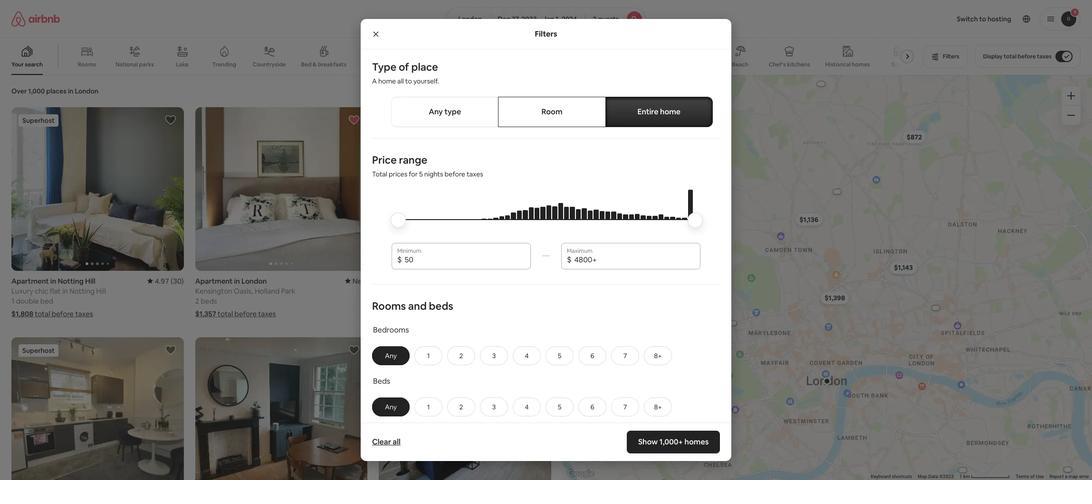 Task type: describe. For each thing, give the bounding box(es) containing it.
rooms for rooms
[[78, 61, 96, 68]]

add to wishlist: apartment in notting hill image
[[165, 115, 176, 126]]

3 for beds
[[492, 403, 496, 412]]

$825
[[621, 282, 636, 290]]

new
[[353, 277, 368, 286]]

any element for beds
[[382, 403, 400, 412]]

error
[[1079, 475, 1089, 480]]

4.97
[[155, 277, 169, 286]]

room button
[[498, 97, 606, 127]]

8+ element for bedrooms
[[654, 352, 662, 361]]

chef's
[[769, 61, 786, 68]]

guesthouse
[[379, 277, 420, 286]]

search
[[25, 61, 43, 68]]

pools
[[387, 61, 402, 68]]

places
[[46, 87, 67, 96]]

national parks
[[115, 61, 154, 68]]

1,
[[556, 15, 560, 23]]

1 button for bedrooms
[[414, 347, 442, 366]]

(30)
[[171, 277, 184, 286]]

in right "places"
[[68, 87, 73, 96]]

jan
[[543, 15, 554, 23]]

london button
[[446, 8, 490, 30]]

©2023
[[939, 475, 954, 480]]

$ for first the $ text field from the left
[[397, 255, 402, 265]]

$1,246
[[660, 424, 680, 432]]

4 for beds
[[525, 403, 529, 412]]

rooms and beds
[[372, 300, 453, 313]]

4.87 (126)
[[518, 277, 551, 286]]

2 button for bedrooms
[[447, 347, 475, 366]]

to
[[405, 77, 412, 86]]

views
[[442, 61, 457, 68]]

any type button
[[391, 97, 499, 127]]

2024
[[562, 15, 577, 23]]

none search field containing london
[[446, 8, 646, 30]]

8+ button for beds
[[644, 398, 672, 417]]

google image
[[565, 469, 596, 481]]

park
[[281, 287, 295, 296]]

beds inside filters dialog
[[429, 300, 453, 313]]

8+ element for beds
[[654, 403, 662, 412]]

1 vertical spatial notting
[[69, 287, 95, 296]]

5 inside "price range total prices for 5 nights before taxes"
[[419, 170, 423, 179]]

1 km
[[960, 475, 971, 480]]

keyboard shortcuts
[[871, 475, 912, 480]]

apartment for oasis,
[[195, 277, 233, 286]]

(126)
[[534, 277, 551, 286]]

guesthouse in camden
[[379, 277, 457, 286]]

report
[[1050, 475, 1064, 480]]

kitchens
[[787, 61, 810, 68]]

range
[[399, 154, 427, 167]]

$872 button
[[902, 131, 926, 144]]

new place to stay image
[[345, 277, 368, 286]]

group containing national parks
[[0, 38, 918, 75]]

before inside apartment in london kensington oasis, holland park 2 beds $1,357 total before taxes
[[235, 310, 257, 319]]

type
[[444, 107, 461, 117]]

add to wishlist: condo in islington image
[[349, 345, 360, 356]]

&
[[313, 61, 317, 68]]

27,
[[512, 15, 520, 23]]

your search
[[11, 61, 43, 68]]

for
[[409, 170, 418, 179]]

historical homes
[[825, 61, 870, 68]]

1,000
[[28, 87, 45, 96]]

1 horizontal spatial hill
[[96, 287, 106, 296]]

report a map error
[[1050, 475, 1089, 480]]

google map
showing 25 stays. including 1 saved stay. region
[[563, 75, 1092, 481]]

3 button for beds
[[480, 398, 508, 417]]

amazing pools
[[362, 61, 402, 68]]

of for use
[[1030, 475, 1035, 480]]

type
[[372, 60, 396, 74]]

8+ for bedrooms
[[654, 352, 662, 361]]

total inside button
[[1004, 53, 1017, 60]]

total inside apartment in london kensington oasis, holland park 2 beds $1,357 total before taxes
[[218, 310, 233, 319]]

2 guests
[[593, 15, 619, 23]]

any button for bedrooms
[[372, 347, 410, 366]]

4.97 (30)
[[155, 277, 184, 286]]

clear
[[372, 438, 391, 448]]

in right flat
[[62, 287, 68, 296]]

clear all
[[372, 438, 401, 448]]

before inside 1 double bed $1,136 total before taxes
[[417, 310, 439, 319]]

and
[[408, 300, 427, 313]]

before inside button
[[1018, 53, 1036, 60]]

homes inside group
[[852, 61, 870, 68]]

2 inside 2 guests button
[[593, 15, 596, 23]]

beds
[[373, 377, 390, 387]]

chef's kitchens
[[769, 61, 810, 68]]

filters
[[535, 29, 557, 39]]

use
[[1036, 475, 1044, 480]]

lake
[[176, 61, 189, 68]]

amazing views
[[417, 61, 457, 68]]

2023
[[521, 15, 537, 23]]

$942
[[579, 408, 595, 417]]

display
[[983, 53, 1003, 60]]

entire home
[[638, 107, 681, 117]]

all inside button
[[393, 438, 401, 448]]

flat
[[50, 287, 61, 296]]

of for place
[[399, 60, 409, 74]]

over 1,000 places in london
[[11, 87, 98, 96]]

in for guesthouse in camden
[[421, 277, 427, 286]]

nights
[[424, 170, 443, 179]]

6 for bedrooms
[[590, 352, 594, 361]]

parks
[[139, 61, 154, 68]]

total
[[372, 170, 387, 179]]

national
[[115, 61, 138, 68]]

data
[[928, 475, 938, 480]]

7 button for bedrooms
[[611, 347, 639, 366]]

taxes inside apartment in london kensington oasis, holland park 2 beds $1,357 total before taxes
[[258, 310, 276, 319]]

trending
[[212, 61, 236, 68]]

amazing for amazing views
[[417, 61, 441, 68]]

taxes inside 'display total before taxes' button
[[1037, 53, 1052, 60]]

$1,296
[[688, 280, 709, 289]]

breakfasts
[[318, 61, 347, 68]]

3 button for bedrooms
[[480, 347, 508, 366]]

double inside apartment in notting hill luxury chic flat in notting hill 1 double bed $1,808 total before taxes
[[16, 297, 39, 306]]

$1,296 button
[[684, 278, 713, 291]]

dec
[[498, 15, 510, 23]]

$825 button
[[616, 279, 640, 293]]

camden
[[428, 277, 457, 286]]

taxes inside "price range total prices for 5 nights before taxes"
[[467, 170, 483, 179]]

6 for beds
[[590, 403, 594, 412]]

$1,143
[[894, 264, 913, 272]]

guests
[[598, 15, 619, 23]]

shortcuts
[[892, 475, 912, 480]]

$1,357 inside apartment in london kensington oasis, holland park 2 beds $1,357 total before taxes
[[195, 310, 216, 319]]

$1,136 inside 1 double bed $1,136 total before taxes
[[379, 310, 399, 319]]

most stays cost more than $1,200 per night. image
[[399, 190, 693, 247]]

historical
[[825, 61, 851, 68]]

7 for beds
[[623, 403, 627, 412]]

bed & breakfasts
[[301, 61, 347, 68]]

holland
[[255, 287, 280, 296]]

dec 27, 2023 – jan 1, 2024 button
[[490, 8, 585, 30]]

km
[[963, 475, 970, 480]]

add to wishlist: condo in west kensington image
[[165, 345, 176, 356]]

$1,357 inside the $1,357 'button'
[[622, 422, 642, 431]]

$1,398
[[825, 294, 845, 303]]

1 inside apartment in notting hill luxury chic flat in notting hill 1 double bed $1,808 total before taxes
[[11, 297, 14, 306]]

before inside apartment in notting hill luxury chic flat in notting hill 1 double bed $1,808 total before taxes
[[52, 310, 74, 319]]



Task type: locate. For each thing, give the bounding box(es) containing it.
1 4 from the top
[[525, 352, 529, 361]]

any type
[[429, 107, 461, 117]]

any button down beds
[[372, 398, 410, 417]]

2 6 button from the top
[[578, 398, 606, 417]]

double inside 1 double bed $1,136 total before taxes
[[383, 297, 406, 306]]

any for beds
[[385, 403, 397, 412]]

of left use
[[1030, 475, 1035, 480]]

apartment
[[11, 277, 49, 286], [195, 277, 233, 286]]

show 1,000+ homes
[[638, 438, 709, 448]]

1 vertical spatial all
[[393, 438, 401, 448]]

bed
[[40, 297, 53, 306], [408, 297, 421, 306]]

display total before taxes button
[[975, 45, 1081, 68]]

6 button for beds
[[578, 398, 606, 417]]

1 8+ element from the top
[[654, 352, 662, 361]]

$1,357 up show
[[622, 422, 642, 431]]

1 double from the left
[[16, 297, 39, 306]]

in left camden
[[421, 277, 427, 286]]

$1,143 button
[[890, 261, 917, 275]]

4.97 out of 5 average rating,  30 reviews image
[[147, 277, 184, 286]]

1 horizontal spatial apartment
[[195, 277, 233, 286]]

add to wishlist: guesthouse in camden image
[[532, 115, 544, 126]]

beds down kensington
[[201, 297, 217, 306]]

rooms up bedrooms
[[372, 300, 406, 313]]

1 vertical spatial london
[[75, 87, 98, 96]]

2 apartment from the left
[[195, 277, 233, 286]]

4.87
[[518, 277, 532, 286]]

1 vertical spatial any button
[[372, 398, 410, 417]]

all right clear at the left bottom of the page
[[393, 438, 401, 448]]

1 1 button from the top
[[414, 347, 442, 366]]

2 4 button from the top
[[513, 398, 541, 417]]

apartment inside apartment in notting hill luxury chic flat in notting hill 1 double bed $1,808 total before taxes
[[11, 277, 49, 286]]

$ for 2nd the $ text field from left
[[567, 255, 571, 265]]

1
[[11, 297, 14, 306], [379, 297, 382, 306], [427, 352, 430, 361], [427, 403, 430, 412], [960, 475, 962, 480]]

amazing up a
[[362, 61, 386, 68]]

2 8+ button from the top
[[644, 398, 672, 417]]

any button down bedrooms
[[372, 347, 410, 366]]

0 vertical spatial 6
[[590, 352, 594, 361]]

in for apartment in london kensington oasis, holland park 2 beds $1,357 total before taxes
[[234, 277, 240, 286]]

2 7 button from the top
[[611, 398, 639, 417]]

1 vertical spatial any
[[385, 352, 397, 361]]

0 horizontal spatial homes
[[684, 438, 709, 448]]

5 for bedrooms
[[558, 352, 561, 361]]

rooms inside group
[[78, 61, 96, 68]]

1 inside button
[[960, 475, 962, 480]]

in up oasis,
[[234, 277, 240, 286]]

2 double from the left
[[383, 297, 406, 306]]

7 for bedrooms
[[623, 352, 627, 361]]

1 6 from the top
[[590, 352, 594, 361]]

keyboard shortcuts button
[[871, 474, 912, 481]]

1 horizontal spatial $1,357
[[622, 422, 642, 431]]

1 vertical spatial homes
[[684, 438, 709, 448]]

1 7 from the top
[[623, 352, 627, 361]]

group
[[0, 38, 918, 75], [11, 107, 184, 271], [195, 107, 368, 271], [379, 107, 724, 271], [11, 338, 184, 481], [195, 338, 368, 481], [379, 338, 551, 481]]

0 vertical spatial rooms
[[78, 61, 96, 68]]

1 vertical spatial 8+ button
[[644, 398, 672, 417]]

0 vertical spatial 8+ button
[[644, 347, 672, 366]]

1 vertical spatial of
[[1030, 475, 1035, 480]]

beds
[[201, 297, 217, 306], [429, 300, 453, 313]]

1 horizontal spatial bed
[[408, 297, 421, 306]]

0 vertical spatial 6 button
[[578, 347, 606, 366]]

8+ element
[[654, 352, 662, 361], [654, 403, 662, 412]]

1 vertical spatial 6
[[590, 403, 594, 412]]

rooms inside filters dialog
[[372, 300, 406, 313]]

2 8+ from the top
[[654, 403, 662, 412]]

0 vertical spatial 5 button
[[546, 347, 574, 366]]

filters dialog
[[361, 19, 731, 481]]

6 button for bedrooms
[[578, 347, 606, 366]]

1 8+ from the top
[[654, 352, 662, 361]]

before right nights
[[445, 170, 465, 179]]

before
[[1018, 53, 1036, 60], [445, 170, 465, 179], [52, 310, 74, 319], [235, 310, 257, 319], [417, 310, 439, 319]]

1 vertical spatial any element
[[382, 403, 400, 412]]

0 vertical spatial any
[[429, 107, 443, 117]]

display total before taxes
[[983, 53, 1052, 60]]

5 button for bedrooms
[[546, 347, 574, 366]]

2 $ text field from the left
[[574, 256, 695, 265]]

home inside button
[[660, 107, 681, 117]]

beds right and at bottom
[[429, 300, 453, 313]]

price
[[372, 154, 397, 167]]

apartment up kensington
[[195, 277, 233, 286]]

3 for bedrooms
[[492, 352, 496, 361]]

apartment in london kensington oasis, holland park 2 beds $1,357 total before taxes
[[195, 277, 295, 319]]

beds inside apartment in london kensington oasis, holland park 2 beds $1,357 total before taxes
[[201, 297, 217, 306]]

home right entire
[[660, 107, 681, 117]]

a
[[1065, 475, 1067, 480]]

total up bedrooms
[[400, 310, 416, 319]]

1 any button from the top
[[372, 347, 410, 366]]

7 button for beds
[[611, 398, 639, 417]]

1 button for beds
[[414, 398, 442, 417]]

1 vertical spatial 3
[[492, 403, 496, 412]]

2 guests button
[[585, 8, 646, 30]]

before down oasis,
[[235, 310, 257, 319]]

2 4 from the top
[[525, 403, 529, 412]]

1 5 button from the top
[[546, 347, 574, 366]]

1 km button
[[957, 474, 1013, 481]]

0 horizontal spatial double
[[16, 297, 39, 306]]

0 vertical spatial 8+ element
[[654, 352, 662, 361]]

0 horizontal spatial $
[[397, 255, 402, 265]]

total right "$1,808"
[[35, 310, 50, 319]]

1 $ from the left
[[397, 255, 402, 265]]

any button
[[372, 347, 410, 366], [372, 398, 410, 417]]

0 vertical spatial notting
[[58, 277, 84, 286]]

total inside 1 double bed $1,136 total before taxes
[[400, 310, 416, 319]]

terms of use link
[[1016, 475, 1044, 480]]

clear all button
[[367, 433, 405, 452]]

london left 'dec'
[[458, 15, 482, 23]]

2 7 from the top
[[623, 403, 627, 412]]

rooms left national
[[78, 61, 96, 68]]

double down luxury
[[16, 297, 39, 306]]

0 horizontal spatial amazing
[[362, 61, 386, 68]]

home right a
[[378, 77, 396, 86]]

prices
[[389, 170, 407, 179]]

notting up flat
[[58, 277, 84, 286]]

before right display
[[1018, 53, 1036, 60]]

0 vertical spatial 4 button
[[513, 347, 541, 366]]

1 horizontal spatial of
[[1030, 475, 1035, 480]]

0 horizontal spatial bed
[[40, 297, 53, 306]]

total right display
[[1004, 53, 1017, 60]]

1 vertical spatial hill
[[96, 287, 106, 296]]

2 vertical spatial any
[[385, 403, 397, 412]]

0 vertical spatial 7 button
[[611, 347, 639, 366]]

bed
[[301, 61, 312, 68]]

dec 27, 2023 – jan 1, 2024
[[498, 15, 577, 23]]

tab list inside filters dialog
[[391, 97, 713, 127]]

room
[[542, 107, 562, 117]]

0 vertical spatial 8+
[[654, 352, 662, 361]]

1 horizontal spatial london
[[241, 277, 267, 286]]

1 horizontal spatial rooms
[[372, 300, 406, 313]]

bed inside 1 double bed $1,136 total before taxes
[[408, 297, 421, 306]]

2 button
[[447, 347, 475, 366], [447, 398, 475, 417]]

taxes
[[1037, 53, 1052, 60], [467, 170, 483, 179], [75, 310, 93, 319], [258, 310, 276, 319], [441, 310, 459, 319]]

None search field
[[446, 8, 646, 30]]

0 vertical spatial london
[[458, 15, 482, 23]]

0 horizontal spatial $1,357
[[195, 310, 216, 319]]

1 apartment from the left
[[11, 277, 49, 286]]

0 horizontal spatial beds
[[201, 297, 217, 306]]

$ text field up camden
[[405, 256, 525, 265]]

1 vertical spatial 4
[[525, 403, 529, 412]]

taxes inside 1 double bed $1,136 total before taxes
[[441, 310, 459, 319]]

0 vertical spatial $1,136
[[799, 216, 818, 224]]

total inside apartment in notting hill luxury chic flat in notting hill 1 double bed $1,808 total before taxes
[[35, 310, 50, 319]]

any down beds
[[385, 403, 397, 412]]

2 vertical spatial 5
[[558, 403, 561, 412]]

1 vertical spatial 2 button
[[447, 398, 475, 417]]

$ text field
[[405, 256, 525, 265], [574, 256, 695, 265]]

1 3 button from the top
[[480, 347, 508, 366]]

any element down beds
[[382, 403, 400, 412]]

5 button right add to wishlist: apartment in st. john's wood image
[[546, 347, 574, 366]]

homes inside filters dialog
[[684, 438, 709, 448]]

place
[[411, 60, 438, 74]]

0 horizontal spatial $ text field
[[405, 256, 525, 265]]

3
[[492, 352, 496, 361], [492, 403, 496, 412]]

show 1,000+ homes link
[[627, 432, 720, 454]]

5 button for beds
[[546, 398, 574, 417]]

6
[[590, 352, 594, 361], [590, 403, 594, 412]]

london right "places"
[[75, 87, 98, 96]]

2 3 button from the top
[[480, 398, 508, 417]]

1 horizontal spatial $ text field
[[574, 256, 695, 265]]

1 vertical spatial 1 button
[[414, 398, 442, 417]]

remove from wishlist: apartment in london image
[[349, 115, 360, 126]]

2
[[593, 15, 596, 23], [195, 297, 199, 306], [459, 352, 463, 361], [459, 403, 463, 412]]

0 vertical spatial $1,357
[[195, 310, 216, 319]]

kensington
[[195, 287, 232, 296]]

over
[[11, 87, 27, 96]]

1 vertical spatial 7
[[623, 403, 627, 412]]

4 button for bedrooms
[[513, 347, 541, 366]]

1 horizontal spatial beds
[[429, 300, 453, 313]]

before down guesthouse in camden
[[417, 310, 439, 319]]

1 2 button from the top
[[447, 347, 475, 366]]

8+
[[654, 352, 662, 361], [654, 403, 662, 412]]

apartment up luxury
[[11, 277, 49, 286]]

0 vertical spatial 2 button
[[447, 347, 475, 366]]

tab list
[[391, 97, 713, 127]]

any element
[[382, 352, 400, 361], [382, 403, 400, 412]]

0 horizontal spatial hill
[[85, 277, 95, 286]]

london inside button
[[458, 15, 482, 23]]

8+ button for bedrooms
[[644, 347, 672, 366]]

of
[[399, 60, 409, 74], [1030, 475, 1035, 480]]

2 3 from the top
[[492, 403, 496, 412]]

1 horizontal spatial $1,136
[[799, 216, 818, 224]]

rooms for rooms and beds
[[372, 300, 406, 313]]

of up to
[[399, 60, 409, 74]]

in up flat
[[50, 277, 56, 286]]

0 vertical spatial all
[[397, 77, 404, 86]]

1,000+
[[659, 438, 683, 448]]

homes right historical
[[852, 61, 870, 68]]

0 horizontal spatial rooms
[[78, 61, 96, 68]]

all left to
[[397, 77, 404, 86]]

$1,246 button
[[656, 421, 685, 435]]

1 vertical spatial rooms
[[372, 300, 406, 313]]

1 double bed $1,136 total before taxes
[[379, 297, 459, 319]]

$1,398 button
[[820, 292, 849, 305]]

1 $ text field from the left
[[405, 256, 525, 265]]

total down kensington
[[218, 310, 233, 319]]

apartment for luxury
[[11, 277, 49, 286]]

0 vertical spatial home
[[378, 77, 396, 86]]

1 vertical spatial 6 button
[[578, 398, 606, 417]]

0 vertical spatial any element
[[382, 352, 400, 361]]

2 any button from the top
[[372, 398, 410, 417]]

0 vertical spatial any button
[[372, 347, 410, 366]]

home inside type of place a home all to yourself.
[[378, 77, 396, 86]]

london inside apartment in london kensington oasis, holland park 2 beds $1,357 total before taxes
[[241, 277, 267, 286]]

homes right "1,000+"
[[684, 438, 709, 448]]

bed down guesthouse in camden
[[408, 297, 421, 306]]

8+ for beds
[[654, 403, 662, 412]]

before inside "price range total prices for 5 nights before taxes"
[[445, 170, 465, 179]]

double down the guesthouse
[[383, 297, 406, 306]]

0 vertical spatial 7
[[623, 352, 627, 361]]

1 vertical spatial 7 button
[[611, 398, 639, 417]]

0 horizontal spatial home
[[378, 77, 396, 86]]

taxes inside apartment in notting hill luxury chic flat in notting hill 1 double bed $1,808 total before taxes
[[75, 310, 93, 319]]

luxury
[[11, 287, 33, 296]]

before down flat
[[52, 310, 74, 319]]

profile element
[[657, 0, 1081, 38]]

bed inside apartment in notting hill luxury chic flat in notting hill 1 double bed $1,808 total before taxes
[[40, 297, 53, 306]]

1 vertical spatial 4 button
[[513, 398, 541, 417]]

1 horizontal spatial homes
[[852, 61, 870, 68]]

1 horizontal spatial amazing
[[417, 61, 441, 68]]

0 horizontal spatial $1,136
[[379, 310, 399, 319]]

$1,136
[[799, 216, 818, 224], [379, 310, 399, 319]]

double
[[16, 297, 39, 306], [383, 297, 406, 306]]

4 button
[[513, 347, 541, 366], [513, 398, 541, 417]]

4 for bedrooms
[[525, 352, 529, 361]]

countryside
[[253, 61, 286, 68]]

$1,357 down kensington
[[195, 310, 216, 319]]

0 vertical spatial 4
[[525, 352, 529, 361]]

yourself.
[[413, 77, 439, 86]]

2 button for beds
[[447, 398, 475, 417]]

your
[[11, 61, 24, 68]]

1 vertical spatial 8+
[[654, 403, 662, 412]]

bed down the chic
[[40, 297, 53, 306]]

2 vertical spatial london
[[241, 277, 267, 286]]

1 7 button from the top
[[611, 347, 639, 366]]

zoom out image
[[1067, 112, 1075, 119]]

zoom in image
[[1067, 92, 1075, 100]]

tab list containing any type
[[391, 97, 713, 127]]

2 $ from the left
[[567, 255, 571, 265]]

amazing
[[417, 61, 441, 68], [362, 61, 386, 68]]

any inside "button"
[[429, 107, 443, 117]]

any
[[429, 107, 443, 117], [385, 352, 397, 361], [385, 403, 397, 412]]

keyboard
[[871, 475, 891, 480]]

add to wishlist: apartment in st. john's wood image
[[532, 345, 544, 356]]

6 button
[[578, 347, 606, 366], [578, 398, 606, 417]]

2 5 button from the top
[[546, 398, 574, 417]]

any button for beds
[[372, 398, 410, 417]]

1 3 from the top
[[492, 352, 496, 361]]

1 horizontal spatial home
[[660, 107, 681, 117]]

2 1 button from the top
[[414, 398, 442, 417]]

0 vertical spatial of
[[399, 60, 409, 74]]

0 vertical spatial hill
[[85, 277, 95, 286]]

entire home button
[[605, 97, 713, 127]]

any for bedrooms
[[385, 352, 397, 361]]

0 horizontal spatial london
[[75, 87, 98, 96]]

1 vertical spatial 5
[[558, 352, 561, 361]]

2 8+ element from the top
[[654, 403, 662, 412]]

5 right for
[[419, 170, 423, 179]]

1 vertical spatial 3 button
[[480, 398, 508, 417]]

0 vertical spatial homes
[[852, 61, 870, 68]]

1 horizontal spatial double
[[383, 297, 406, 306]]

any left type
[[429, 107, 443, 117]]

1 vertical spatial $1,136
[[379, 310, 399, 319]]

2 bed from the left
[[408, 297, 421, 306]]

2 any element from the top
[[382, 403, 400, 412]]

$872
[[907, 133, 922, 141]]

2 horizontal spatial london
[[458, 15, 482, 23]]

barns
[[891, 61, 906, 68]]

5 left $942
[[558, 403, 561, 412]]

amazing up yourself. on the left of the page
[[417, 61, 441, 68]]

0 vertical spatial 3 button
[[480, 347, 508, 366]]

amazing for amazing pools
[[362, 61, 386, 68]]

0 vertical spatial 3
[[492, 352, 496, 361]]

4 button for beds
[[513, 398, 541, 417]]

4.87 out of 5 average rating,  126 reviews image
[[510, 277, 551, 286]]

type of place a home all to yourself.
[[372, 60, 439, 86]]

$1,136 button
[[795, 213, 823, 226]]

price range total prices for 5 nights before taxes
[[372, 154, 483, 179]]

5 for beds
[[558, 403, 561, 412]]

1 6 button from the top
[[578, 347, 606, 366]]

in for apartment in notting hill luxury chic flat in notting hill 1 double bed $1,808 total before taxes
[[50, 277, 56, 286]]

0 horizontal spatial apartment
[[11, 277, 49, 286]]

all inside type of place a home all to yourself.
[[397, 77, 404, 86]]

2 2 button from the top
[[447, 398, 475, 417]]

1 any element from the top
[[382, 352, 400, 361]]

chic
[[35, 287, 48, 296]]

any down bedrooms
[[385, 352, 397, 361]]

1 bed from the left
[[40, 297, 53, 306]]

1 inside 1 double bed $1,136 total before taxes
[[379, 297, 382, 306]]

apartment inside apartment in london kensington oasis, holland park 2 beds $1,357 total before taxes
[[195, 277, 233, 286]]

0 vertical spatial 1 button
[[414, 347, 442, 366]]

notting right flat
[[69, 287, 95, 296]]

$1,136 inside $1,136 button
[[799, 216, 818, 224]]

2 6 from the top
[[590, 403, 594, 412]]

any element for bedrooms
[[382, 352, 400, 361]]

of inside type of place a home all to yourself.
[[399, 60, 409, 74]]

in inside apartment in london kensington oasis, holland park 2 beds $1,357 total before taxes
[[234, 277, 240, 286]]

apartment in notting hill luxury chic flat in notting hill 1 double bed $1,808 total before taxes
[[11, 277, 106, 319]]

5 right add to wishlist: apartment in st. john's wood image
[[558, 352, 561, 361]]

0 vertical spatial 5
[[419, 170, 423, 179]]

any element down bedrooms
[[382, 352, 400, 361]]

7 button
[[611, 347, 639, 366], [611, 398, 639, 417]]

report a map error link
[[1050, 475, 1089, 480]]

2 inside apartment in london kensington oasis, holland park 2 beds $1,357 total before taxes
[[195, 297, 199, 306]]

london up oasis,
[[241, 277, 267, 286]]

1 4 button from the top
[[513, 347, 541, 366]]

1 vertical spatial home
[[660, 107, 681, 117]]

bedrooms
[[373, 325, 409, 335]]

1 vertical spatial $1,357
[[622, 422, 642, 431]]

5 button left $942
[[546, 398, 574, 417]]

1 horizontal spatial $
[[567, 255, 571, 265]]

–
[[538, 15, 542, 23]]

1 8+ button from the top
[[644, 347, 672, 366]]

$ text field up $825
[[574, 256, 695, 265]]

0 horizontal spatial of
[[399, 60, 409, 74]]

1 vertical spatial 5 button
[[546, 398, 574, 417]]

8+ button
[[644, 347, 672, 366], [644, 398, 672, 417]]

1 vertical spatial 8+ element
[[654, 403, 662, 412]]

show
[[638, 438, 658, 448]]

homes
[[852, 61, 870, 68], [684, 438, 709, 448]]



Task type: vqa. For each thing, say whether or not it's contained in the screenshot.
before in the Apartment in London Kensington Oasis, Holland Park 2 beds $1,357 total before taxes
yes



